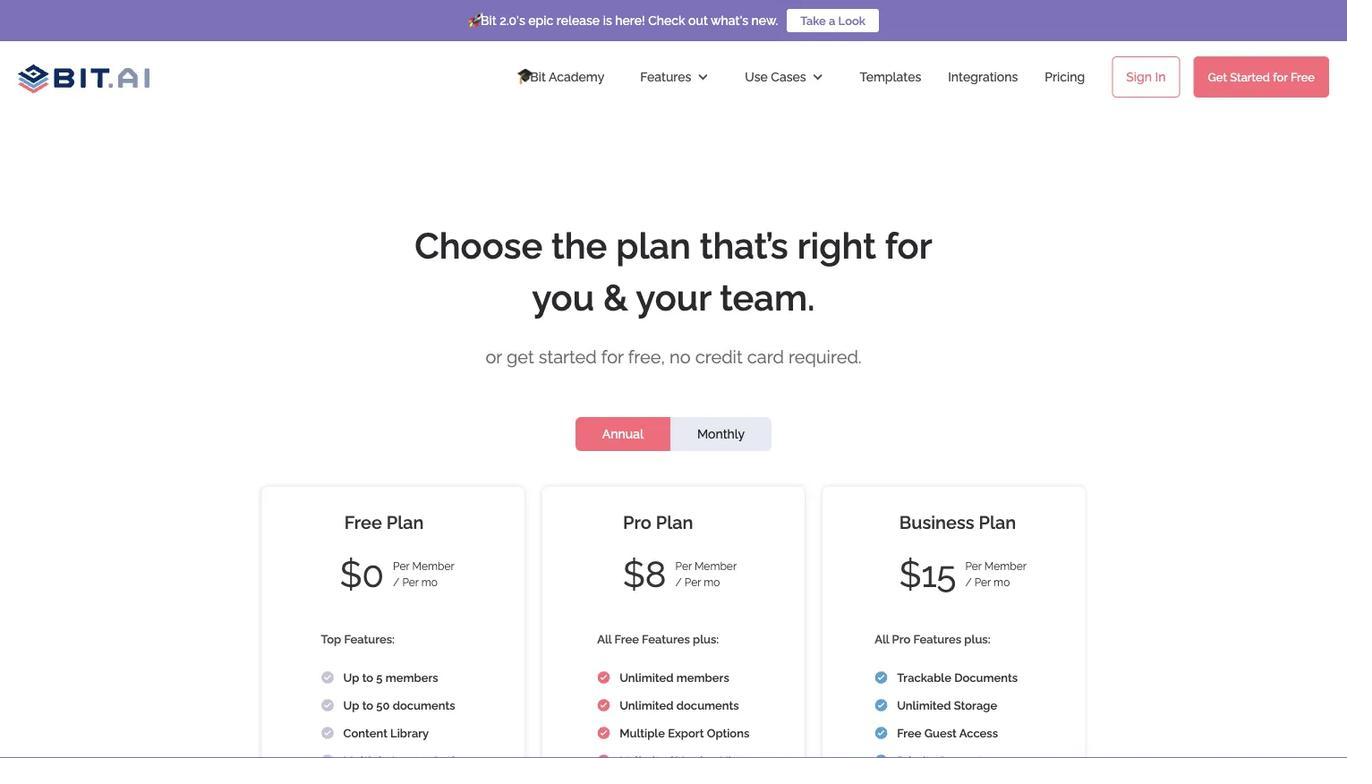Task type: locate. For each thing, give the bounding box(es) containing it.
members
[[386, 671, 438, 684], [677, 671, 729, 684]]

unlimited for unlimited members
[[620, 671, 674, 684]]

up for up to 5 members
[[343, 671, 359, 684]]

0 horizontal spatial plus:
[[693, 633, 719, 646]]

2 horizontal spatial /
[[966, 576, 972, 589]]

2 horizontal spatial mo
[[994, 576, 1010, 589]]

cases
[[771, 69, 806, 84]]

navigation
[[500, 50, 1347, 104]]

dropdown toggle image inside use cases dropdown button
[[812, 71, 824, 83]]

all for pro plan
[[597, 633, 612, 646]]

0 vertical spatial unlimited
[[620, 671, 674, 684]]

features down check
[[640, 69, 691, 84]]

1 red checkmark image from the top
[[597, 699, 611, 712]]

/ down free plan
[[393, 576, 400, 589]]

to left the 5
[[362, 671, 373, 684]]

tab list
[[575, 417, 772, 451]]

1 vertical spatial grey checkmark image
[[321, 699, 334, 712]]

documents up options
[[677, 699, 739, 712]]

per member / per mo
[[393, 560, 460, 589], [676, 560, 742, 589], [966, 560, 1027, 589]]

content
[[343, 727, 388, 740]]

your
[[636, 277, 711, 319]]

navigation containing 🎓bit academy
[[500, 50, 1347, 104]]

2 horizontal spatial per member / per mo
[[966, 560, 1027, 589]]

pro
[[623, 512, 652, 533], [892, 633, 911, 646]]

a
[[829, 14, 836, 27]]

up up content at the bottom
[[343, 699, 359, 712]]

1 horizontal spatial documents
[[677, 699, 739, 712]]

list for business
[[866, 627, 1043, 758]]

3 list from the left
[[866, 627, 1043, 758]]

unlimited documents
[[620, 699, 739, 712]]

1 plan from the left
[[387, 512, 424, 533]]

to for 5
[[362, 671, 373, 684]]

0 horizontal spatial for
[[602, 346, 624, 368]]

templates link
[[842, 50, 939, 104]]

3 per member / per mo from the left
[[966, 560, 1027, 589]]

2 up from the top
[[343, 699, 359, 712]]

1 plus: from the left
[[693, 633, 719, 646]]

integrations link
[[939, 50, 1027, 104]]

content library
[[343, 727, 429, 740]]

look
[[839, 14, 866, 27]]

1 horizontal spatial list
[[588, 627, 759, 758]]

unlimited down all free features plus:
[[620, 671, 674, 684]]

choose
[[415, 225, 543, 267]]

1 horizontal spatial members
[[677, 671, 729, 684]]

0 horizontal spatial plan
[[387, 512, 424, 533]]

use cases
[[745, 69, 806, 84]]

1 unlimited from the top
[[620, 671, 674, 684]]

that's
[[700, 225, 789, 267]]

1 vertical spatial pro
[[892, 633, 911, 646]]

free
[[1291, 70, 1315, 84], [345, 512, 382, 533], [615, 633, 639, 646], [897, 727, 922, 740]]

plan for business plan
[[979, 512, 1016, 533]]

free inside navigation
[[1291, 70, 1315, 84]]

what's
[[711, 13, 749, 28]]

up left the 5
[[343, 671, 359, 684]]

1 horizontal spatial plan
[[656, 512, 693, 533]]

unlimited members
[[620, 671, 729, 684]]

2 documents from the left
[[677, 699, 739, 712]]

0 vertical spatial to
[[362, 671, 373, 684]]

list
[[312, 627, 474, 758], [588, 627, 759, 758], [866, 627, 1043, 758]]

2 horizontal spatial plan
[[979, 512, 1016, 533]]

4 blue checkmark image from the top
[[875, 754, 888, 758]]

mo for business plan
[[994, 576, 1010, 589]]

plus: up documents
[[965, 633, 991, 646]]

2 all from the left
[[875, 633, 889, 646]]

grey checkmark image left 50
[[321, 699, 334, 712]]

mo for pro plan
[[704, 576, 720, 589]]

features up unlimited members
[[642, 633, 690, 646]]

mo down the business plan on the right of the page
[[994, 576, 1010, 589]]

2 plus: from the left
[[965, 633, 991, 646]]

mo
[[422, 576, 438, 589], [704, 576, 720, 589], [994, 576, 1010, 589]]

plan
[[616, 225, 691, 267]]

or
[[486, 346, 502, 368]]

1 horizontal spatial plus:
[[965, 633, 991, 646]]

0 horizontal spatial per member / per mo
[[393, 560, 460, 589]]

0 vertical spatial for
[[1273, 70, 1288, 84]]

2 to from the top
[[362, 699, 373, 712]]

2 mo from the left
[[704, 576, 720, 589]]

member for pro plan
[[695, 560, 737, 573]]

/ up all free features plus:
[[676, 576, 682, 589]]

1 vertical spatial to
[[362, 699, 373, 712]]

started
[[539, 346, 597, 368]]

features:
[[344, 633, 395, 646]]

1 grey checkmark image from the top
[[321, 727, 334, 740]]

0 horizontal spatial mo
[[422, 576, 438, 589]]

1 vertical spatial unlimited
[[620, 699, 674, 712]]

in
[[1155, 69, 1166, 84]]

you & your team.
[[532, 277, 815, 319]]

2 blue checkmark image from the top
[[875, 699, 888, 712]]

all for business plan
[[875, 633, 889, 646]]

2 member from the left
[[695, 560, 737, 573]]

1 blue checkmark image from the top
[[875, 671, 888, 684]]

plan for free plan
[[387, 512, 424, 533]]

the
[[552, 225, 607, 267]]

tab list containing annual
[[575, 417, 772, 451]]

2 dropdown toggle image from the left
[[812, 71, 824, 83]]

0 horizontal spatial documents
[[393, 699, 455, 712]]

2 horizontal spatial member
[[985, 560, 1027, 573]]

per member / per mo down the business plan on the right of the page
[[966, 560, 1027, 589]]

plus: for business plan
[[965, 633, 991, 646]]

mo up all free features plus:
[[704, 576, 720, 589]]

free guest access
[[897, 727, 998, 740]]

/
[[393, 576, 400, 589], [676, 576, 682, 589], [966, 576, 972, 589]]

2 / from the left
[[676, 576, 682, 589]]

for
[[1273, 70, 1288, 84], [885, 225, 933, 267], [602, 346, 624, 368]]

member for business plan
[[985, 560, 1027, 573]]

list containing all pro features plus:
[[866, 627, 1043, 758]]

blue checkmark image for trackable documents
[[875, 671, 888, 684]]

pro plan
[[623, 512, 693, 533]]

for left free,
[[602, 346, 624, 368]]

2 vertical spatial red checkmark image
[[597, 754, 611, 758]]

dropdown toggle image right the cases
[[812, 71, 824, 83]]

unlimited
[[620, 671, 674, 684], [620, 699, 674, 712]]

out
[[689, 13, 708, 28]]

/ for pro
[[676, 576, 682, 589]]

all
[[597, 633, 612, 646], [875, 633, 889, 646]]

banner containing 🚀bit 2.0's epic release is here! check out what's new.
[[0, 0, 1347, 113]]

bit logo image
[[18, 59, 150, 93]]

dropdown toggle image
[[697, 71, 709, 83], [812, 71, 824, 83]]

grey checkmark image down top
[[321, 671, 334, 684]]

features
[[640, 69, 691, 84], [642, 633, 690, 646], [914, 633, 962, 646]]

1 horizontal spatial for
[[885, 225, 933, 267]]

features up trackable
[[914, 633, 962, 646]]

1 members from the left
[[386, 671, 438, 684]]

members up up to 50 documents
[[386, 671, 438, 684]]

red checkmark image for unlimited documents
[[597, 699, 611, 712]]

features inside popup button
[[640, 69, 691, 84]]

1 vertical spatial red checkmark image
[[597, 727, 611, 740]]

0 vertical spatial up
[[343, 671, 359, 684]]

0 vertical spatial grey checkmark image
[[321, 727, 334, 740]]

documents up the library
[[393, 699, 455, 712]]

1 horizontal spatial dropdown toggle image
[[812, 71, 824, 83]]

0 horizontal spatial member
[[412, 560, 454, 573]]

0 horizontal spatial dropdown toggle image
[[697, 71, 709, 83]]

1 up from the top
[[343, 671, 359, 684]]

free,
[[628, 346, 665, 368]]

list for pro
[[588, 627, 759, 758]]

unlimited up multiple
[[620, 699, 674, 712]]

per member / per mo down free plan
[[393, 560, 460, 589]]

to left 50
[[362, 699, 373, 712]]

member
[[412, 560, 454, 573], [695, 560, 737, 573], [985, 560, 1027, 573]]

red checkmark image
[[597, 699, 611, 712], [597, 727, 611, 740], [597, 754, 611, 758]]

sign in
[[1127, 69, 1166, 84]]

banner
[[0, 0, 1347, 113]]

up
[[343, 671, 359, 684], [343, 699, 359, 712]]

🚀bit
[[468, 13, 497, 28]]

/ down the business plan on the right of the page
[[966, 576, 972, 589]]

5
[[376, 671, 383, 684]]

dropdown toggle image left use
[[697, 71, 709, 83]]

0 vertical spatial pro
[[623, 512, 652, 533]]

plus: for pro plan
[[693, 633, 719, 646]]

features for business
[[914, 633, 962, 646]]

1 horizontal spatial mo
[[704, 576, 720, 589]]

plus:
[[693, 633, 719, 646], [965, 633, 991, 646]]

red checkmark image
[[597, 671, 611, 684]]

2 unlimited from the top
[[620, 699, 674, 712]]

1 horizontal spatial /
[[676, 576, 682, 589]]

0 vertical spatial red checkmark image
[[597, 699, 611, 712]]

1 to from the top
[[362, 671, 373, 684]]

3 / from the left
[[966, 576, 972, 589]]

1 grey checkmark image from the top
[[321, 671, 334, 684]]

grey checkmark image
[[321, 727, 334, 740], [321, 754, 334, 758]]

🎓bit
[[518, 69, 546, 84]]

dropdown toggle image inside "features" popup button
[[697, 71, 709, 83]]

up for up to 50 documents
[[343, 699, 359, 712]]

2 per member / per mo from the left
[[676, 560, 742, 589]]

for right right
[[885, 225, 933, 267]]

member for free plan
[[412, 560, 454, 573]]

take
[[801, 14, 826, 27]]

1 dropdown toggle image from the left
[[697, 71, 709, 83]]

1 per member / per mo from the left
[[393, 560, 460, 589]]

0 vertical spatial grey checkmark image
[[321, 671, 334, 684]]

1 mo from the left
[[422, 576, 438, 589]]

credit
[[695, 346, 743, 368]]

mo down free plan
[[422, 576, 438, 589]]

documents
[[393, 699, 455, 712], [677, 699, 739, 712]]

started
[[1230, 70, 1270, 84]]

50
[[376, 699, 390, 712]]

1 vertical spatial up
[[343, 699, 359, 712]]

0 horizontal spatial pro
[[623, 512, 652, 533]]

1 / from the left
[[393, 576, 400, 589]]

2 plan from the left
[[656, 512, 693, 533]]

red checkmark image for multiple export options
[[597, 727, 611, 740]]

unlimited for unlimited documents
[[620, 699, 674, 712]]

per member / per mo for pro plan
[[676, 560, 742, 589]]

1 horizontal spatial all
[[875, 633, 889, 646]]

all pro features plus:
[[875, 633, 991, 646]]

3 blue checkmark image from the top
[[875, 727, 888, 740]]

2 horizontal spatial list
[[866, 627, 1043, 758]]

2 grey checkmark image from the top
[[321, 699, 334, 712]]

1 member from the left
[[412, 560, 454, 573]]

business
[[900, 512, 975, 533]]

0 horizontal spatial /
[[393, 576, 400, 589]]

plan
[[387, 512, 424, 533], [656, 512, 693, 533], [979, 512, 1016, 533]]

2 red checkmark image from the top
[[597, 727, 611, 740]]

to
[[362, 671, 373, 684], [362, 699, 373, 712]]

0 horizontal spatial list
[[312, 627, 474, 758]]

for right started
[[1273, 70, 1288, 84]]

list containing all free features plus:
[[588, 627, 759, 758]]

blue checkmark image
[[875, 671, 888, 684], [875, 699, 888, 712], [875, 727, 888, 740], [875, 754, 888, 758]]

1 vertical spatial grey checkmark image
[[321, 754, 334, 758]]

3 red checkmark image from the top
[[597, 754, 611, 758]]

plus: up unlimited members
[[693, 633, 719, 646]]

library
[[390, 727, 429, 740]]

per member / per mo for business plan
[[966, 560, 1027, 589]]

per member / per mo down the pro plan
[[676, 560, 742, 589]]

1 vertical spatial for
[[885, 225, 933, 267]]

3 mo from the left
[[994, 576, 1010, 589]]

3 member from the left
[[985, 560, 1027, 573]]

1 horizontal spatial per member / per mo
[[676, 560, 742, 589]]

1 list from the left
[[312, 627, 474, 758]]

grey checkmark image
[[321, 671, 334, 684], [321, 699, 334, 712]]

0 horizontal spatial members
[[386, 671, 438, 684]]

list containing top features:
[[312, 627, 474, 758]]

2 horizontal spatial for
[[1273, 70, 1288, 84]]

features button
[[622, 50, 727, 104]]

1 horizontal spatial member
[[695, 560, 737, 573]]

export
[[668, 727, 704, 740]]

0 horizontal spatial all
[[597, 633, 612, 646]]

navigation inside banner
[[500, 50, 1347, 104]]

1 all from the left
[[597, 633, 612, 646]]

members up unlimited documents
[[677, 671, 729, 684]]

per
[[393, 560, 410, 573], [676, 560, 692, 573], [966, 560, 982, 573], [402, 576, 419, 589], [685, 576, 701, 589], [975, 576, 991, 589]]

2 list from the left
[[588, 627, 759, 758]]

get
[[507, 346, 534, 368]]

3 plan from the left
[[979, 512, 1016, 533]]



Task type: describe. For each thing, give the bounding box(es) containing it.
here!
[[615, 13, 645, 28]]

top
[[321, 633, 341, 646]]

trackable
[[897, 671, 952, 684]]

top features:
[[321, 633, 395, 646]]

take a look link
[[787, 9, 879, 32]]

all free features plus:
[[597, 633, 719, 646]]

epic
[[528, 13, 554, 28]]

sign in link
[[1112, 56, 1180, 98]]

business plan
[[900, 512, 1016, 533]]

new.
[[752, 13, 778, 28]]

mo for free plan
[[422, 576, 438, 589]]

right
[[797, 225, 876, 267]]

grey checkmark image for up to 50 documents
[[321, 699, 334, 712]]

2 vertical spatial for
[[602, 346, 624, 368]]

grey checkmark image for up to 5 members
[[321, 671, 334, 684]]

1 documents from the left
[[393, 699, 455, 712]]

🚀bit 2.0's epic release is here! check out what's new.
[[468, 13, 778, 28]]

options
[[707, 727, 750, 740]]

no
[[670, 346, 691, 368]]

is
[[603, 13, 612, 28]]

to for 50
[[362, 699, 373, 712]]

🎓bit academy link
[[500, 50, 622, 104]]

get started for free link
[[1194, 56, 1330, 98]]

dropdown toggle image for use cases
[[812, 71, 824, 83]]

multiple export options
[[620, 727, 750, 740]]

plan for pro plan
[[656, 512, 693, 533]]

blue checkmark image for free guest access
[[875, 727, 888, 740]]

features for pro
[[642, 633, 690, 646]]

/ for free
[[393, 576, 400, 589]]

release
[[557, 13, 600, 28]]

2.0's
[[500, 13, 525, 28]]

sign
[[1127, 69, 1152, 84]]

2 grey checkmark image from the top
[[321, 754, 334, 758]]

check
[[648, 13, 685, 28]]

or get started for free, no credit card required.
[[486, 346, 862, 368]]

up to 50 documents
[[343, 699, 455, 712]]

academy
[[549, 69, 605, 84]]

multiple
[[620, 727, 665, 740]]

🎓bit academy
[[518, 69, 605, 84]]

pricing link
[[1027, 50, 1103, 104]]

for inside navigation
[[1273, 70, 1288, 84]]

monthly link
[[671, 417, 772, 451]]

guest
[[925, 727, 957, 740]]

annual link
[[575, 417, 671, 451]]

get started for free
[[1208, 70, 1315, 84]]

you
[[532, 277, 595, 319]]

list for free
[[312, 627, 474, 758]]

documents
[[955, 671, 1018, 684]]

unlimited storage
[[897, 699, 998, 712]]

annual
[[602, 427, 644, 441]]

use
[[745, 69, 768, 84]]

/ for business
[[966, 576, 972, 589]]

get
[[1208, 70, 1227, 84]]

dropdown toggle image for features
[[697, 71, 709, 83]]

take a look
[[801, 14, 866, 27]]

pricing
[[1045, 69, 1085, 84]]

per member / per mo for free plan
[[393, 560, 460, 589]]

integrations
[[948, 69, 1018, 84]]

up to 5 members
[[343, 671, 438, 684]]

free plan
[[345, 512, 424, 533]]

use cases button
[[727, 50, 842, 104]]

blue checkmark image for unlimited storage
[[875, 699, 888, 712]]

choose the plan that's right for
[[415, 225, 933, 267]]

card
[[747, 346, 784, 368]]

2 members from the left
[[677, 671, 729, 684]]

trackable documents
[[897, 671, 1018, 684]]

team.
[[720, 277, 815, 319]]

monthly
[[697, 427, 745, 441]]

1 horizontal spatial pro
[[892, 633, 911, 646]]

&
[[603, 277, 628, 319]]

access
[[959, 727, 998, 740]]

templates
[[860, 69, 921, 84]]

required.
[[789, 346, 862, 368]]



Task type: vqa. For each thing, say whether or not it's contained in the screenshot.
SHAREPOINT POWERPOINT
no



